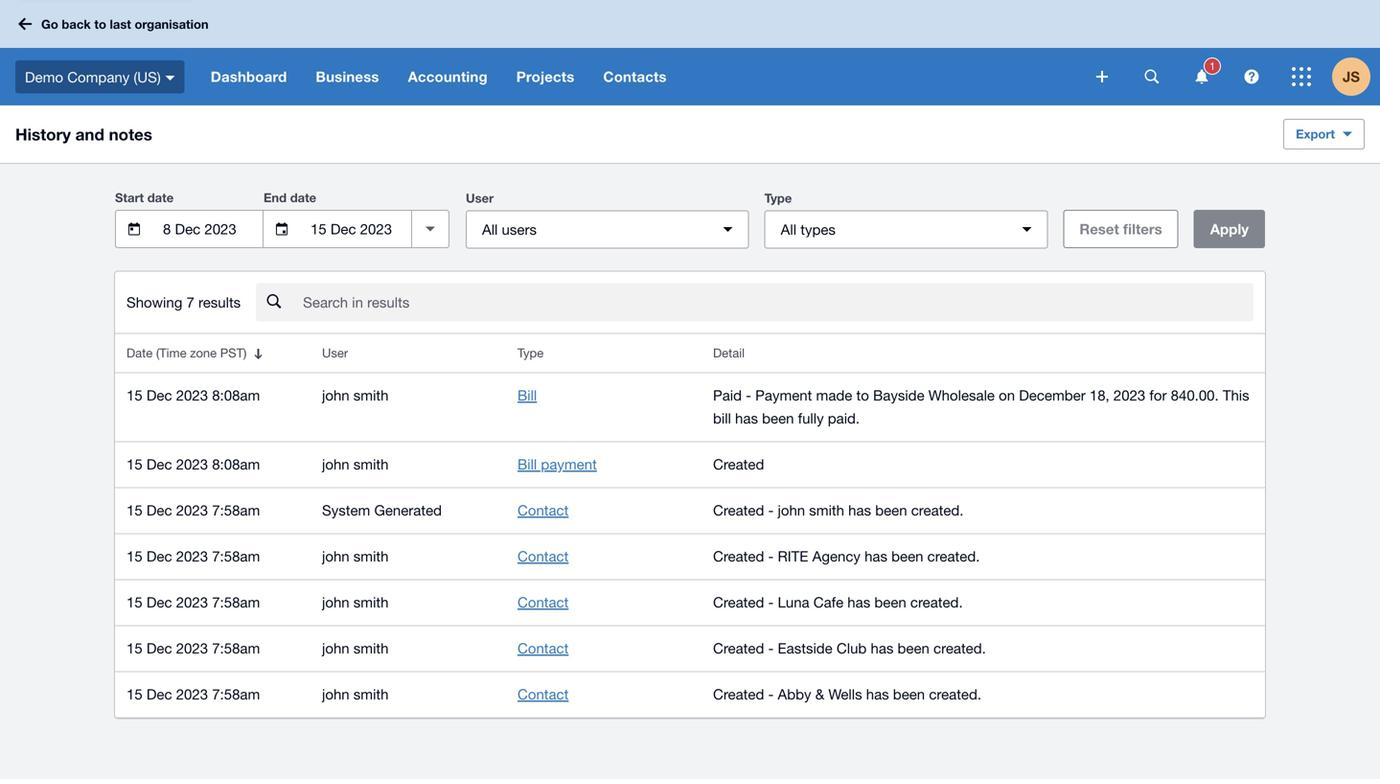Task type: describe. For each thing, give the bounding box(es) containing it.
contact link for created - john smith has been created.
[[518, 502, 569, 519]]

accounting
[[408, 68, 488, 85]]

showing
[[127, 294, 182, 311]]

john for created
[[322, 456, 349, 473]]

created - abby & wells has been created.
[[713, 686, 982, 703]]

john smith for created - eastside club has been created.
[[322, 640, 389, 657]]

and
[[75, 125, 104, 144]]

created. for created - luna cafe has been created.
[[910, 594, 963, 611]]

paid.
[[828, 410, 860, 427]]

john smith for created - rite agency has been created.
[[322, 548, 389, 565]]

date for end date
[[290, 190, 316, 205]]

2 horizontal spatial svg image
[[1292, 67, 1311, 86]]

bill payment link
[[518, 456, 597, 473]]

15 for paid - payment made to bayside wholesale on december 18, 2023 for 840.00. this bill has been fully paid.
[[127, 387, 143, 404]]

detail
[[713, 346, 745, 360]]

date
[[127, 346, 153, 360]]

paid - payment made to bayside wholesale on december 18, 2023 for 840.00. this bill has been fully paid.
[[713, 387, 1250, 427]]

zone
[[190, 346, 217, 360]]

go
[[41, 17, 58, 31]]

demo
[[25, 68, 63, 85]]

system
[[322, 502, 370, 519]]

&
[[815, 686, 824, 703]]

search in results element
[[115, 334, 1265, 717]]

company
[[67, 68, 130, 85]]

user inside button
[[322, 346, 348, 360]]

demo company (us) button
[[0, 48, 196, 105]]

bill
[[713, 410, 731, 427]]

1
[[1210, 60, 1215, 72]]

luna
[[778, 594, 810, 611]]

1 horizontal spatial type
[[765, 191, 792, 206]]

demo company (us)
[[25, 68, 161, 85]]

fully
[[798, 410, 824, 427]]

created - luna cafe has been created.
[[713, 594, 963, 611]]

john smith for created - luna cafe has been created.
[[322, 594, 389, 611]]

to inside banner
[[94, 17, 106, 31]]

rite
[[778, 548, 808, 565]]

reset filters button
[[1063, 210, 1179, 248]]

840.00.
[[1171, 387, 1219, 404]]

been right wells
[[893, 686, 925, 703]]

john for created - rite agency has been created.
[[322, 548, 349, 565]]

(time
[[156, 346, 187, 360]]

contact for created - eastside club has been created.
[[518, 640, 569, 657]]

7:58am for created - john smith has been created.
[[212, 502, 260, 519]]

7:58am for created - eastside club has been created.
[[212, 640, 260, 657]]

(us)
[[134, 68, 161, 85]]

go back to last organisation link
[[12, 7, 220, 41]]

generated
[[374, 502, 442, 519]]

js
[[1343, 68, 1360, 85]]

15 dec 2023 7:58am for created - eastside club has been created.
[[127, 640, 260, 657]]

15 dec 2023 7:58am for created - luna cafe has been created.
[[127, 594, 260, 611]]

agency
[[812, 548, 861, 565]]

filters
[[1123, 220, 1162, 238]]

8:08am for bill
[[212, 387, 260, 404]]

smith for paid - payment made to bayside wholesale on december 18, 2023 for 840.00. this bill has been fully paid.
[[353, 387, 389, 404]]

dec for created - luna cafe has been created.
[[146, 594, 172, 611]]

results
[[198, 294, 241, 311]]

apply button
[[1194, 210, 1265, 248]]

been for cafe
[[874, 594, 906, 611]]

john for created - abby & wells has been created.
[[322, 686, 349, 703]]

2023 for created - john smith has been created.
[[176, 502, 208, 519]]

club
[[837, 640, 867, 657]]

7:58am for created - rite agency has been created.
[[212, 548, 260, 565]]

been for agency
[[892, 548, 923, 565]]

Showing 7 results search field
[[255, 282, 1255, 323]]

start
[[115, 190, 144, 205]]

- for abby
[[768, 686, 774, 703]]

detail button
[[702, 334, 1265, 372]]

contact link for created - luna cafe has been created.
[[518, 594, 569, 611]]

all users
[[482, 221, 537, 238]]

all users button
[[466, 210, 749, 249]]

- for john
[[768, 502, 774, 519]]

end
[[264, 190, 287, 205]]

contact link for created - eastside club has been created.
[[518, 640, 569, 657]]

dec for created
[[146, 456, 172, 473]]

smith for created - eastside club has been created.
[[353, 640, 389, 657]]

last
[[110, 17, 131, 31]]

Search in results field
[[301, 284, 1209, 321]]

all types button
[[765, 210, 1048, 249]]

john for paid - payment made to bayside wholesale on december 18, 2023 for 840.00. this bill has been fully paid.
[[322, 387, 349, 404]]

dec for created - eastside club has been created.
[[146, 640, 172, 657]]

user button
[[311, 334, 506, 372]]

created for created - abby & wells has been created.
[[713, 686, 764, 703]]

for
[[1150, 387, 1167, 404]]

created for created - john smith has been created.
[[713, 502, 764, 519]]

1 horizontal spatial user
[[466, 191, 494, 206]]

cafe
[[814, 594, 844, 611]]

15 for created
[[127, 456, 143, 473]]

js button
[[1332, 48, 1380, 105]]

december
[[1019, 387, 1086, 404]]

contact for created - abby & wells has been created.
[[518, 686, 569, 703]]

contact link for created - abby & wells has been created.
[[518, 686, 569, 703]]

1 button
[[1183, 48, 1221, 105]]

8:08am for bill payment
[[212, 456, 260, 473]]

contact for created - john smith has been created.
[[518, 502, 569, 519]]

has inside paid - payment made to bayside wholesale on december 18, 2023 for 840.00. this bill has been fully paid.
[[735, 410, 758, 427]]

Start date field
[[161, 211, 263, 247]]

dec for created - abby & wells has been created.
[[146, 686, 172, 703]]

2023 for created - abby & wells has been created.
[[176, 686, 208, 703]]

15 for created - rite agency has been created.
[[127, 548, 143, 565]]

created - john smith has been created.
[[713, 502, 964, 519]]

15 for created - eastside club has been created.
[[127, 640, 143, 657]]

reset
[[1080, 220, 1119, 238]]

dashboard
[[211, 68, 287, 85]]

john smith for created - abby & wells has been created.
[[322, 686, 389, 703]]

2023 for created
[[176, 456, 208, 473]]

15 for created - abby & wells has been created.
[[127, 686, 143, 703]]

svg image inside demo company (us) "popup button"
[[166, 75, 175, 80]]

projects button
[[502, 48, 589, 105]]

go back to last organisation
[[41, 17, 209, 31]]

john smith for paid - payment made to bayside wholesale on december 18, 2023 for 840.00. this bill has been fully paid.
[[322, 387, 389, 404]]

date for start date
[[147, 190, 174, 205]]

smith for created - luna cafe has been created.
[[353, 594, 389, 611]]

2023 for created - rite agency has been created.
[[176, 548, 208, 565]]

created for created - luna cafe has been created.
[[713, 594, 764, 611]]

apply
[[1210, 220, 1249, 238]]

type inside button
[[518, 346, 544, 360]]

svg image inside go back to last organisation link
[[18, 18, 32, 30]]

dec for created - rite agency has been created.
[[146, 548, 172, 565]]

export button
[[1283, 119, 1365, 150]]

- for rite
[[768, 548, 774, 565]]

wells
[[828, 686, 862, 703]]

system generated
[[322, 502, 442, 519]]

dec for paid - payment made to bayside wholesale on december 18, 2023 for 840.00. this bill has been fully paid.
[[146, 387, 172, 404]]

15 for created - luna cafe has been created.
[[127, 594, 143, 611]]

business button
[[301, 48, 394, 105]]



Task type: vqa. For each thing, say whether or not it's contained in the screenshot.


Task type: locate. For each thing, give the bounding box(es) containing it.
contact for created - luna cafe has been created.
[[518, 594, 569, 611]]

7:58am for created - abby & wells has been created.
[[212, 686, 260, 703]]

been inside paid - payment made to bayside wholesale on december 18, 2023 for 840.00. this bill has been fully paid.
[[762, 410, 794, 427]]

2023 for created - eastside club has been created.
[[176, 640, 208, 657]]

6 15 from the top
[[127, 640, 143, 657]]

has right wells
[[866, 686, 889, 703]]

reset filters
[[1080, 220, 1162, 238]]

0 horizontal spatial all
[[482, 221, 498, 238]]

15
[[127, 387, 143, 404], [127, 456, 143, 473], [127, 502, 143, 519], [127, 548, 143, 565], [127, 594, 143, 611], [127, 640, 143, 657], [127, 686, 143, 703]]

4 created from the top
[[713, 594, 764, 611]]

5 15 dec 2023 7:58am from the top
[[127, 686, 260, 703]]

date right end
[[290, 190, 316, 205]]

has right bill
[[735, 410, 758, 427]]

type button
[[506, 334, 702, 372]]

payment
[[755, 387, 812, 404]]

end date
[[264, 190, 316, 205]]

on
[[999, 387, 1015, 404]]

banner containing dashboard
[[0, 0, 1380, 105]]

contact link for created - rite agency has been created.
[[518, 548, 569, 565]]

banner
[[0, 0, 1380, 105]]

0 vertical spatial type
[[765, 191, 792, 206]]

1 vertical spatial bill
[[518, 456, 537, 473]]

15 dec 2023 7:58am for created - abby & wells has been created.
[[127, 686, 260, 703]]

been up the created - rite agency has been created.
[[875, 502, 907, 519]]

4 contact link from the top
[[518, 640, 569, 657]]

has right cafe
[[848, 594, 871, 611]]

contact
[[518, 502, 569, 519], [518, 548, 569, 565], [518, 594, 569, 611], [518, 640, 569, 657], [518, 686, 569, 703]]

2 contact link from the top
[[518, 548, 569, 565]]

3 15 dec 2023 7:58am from the top
[[127, 594, 260, 611]]

2 15 from the top
[[127, 456, 143, 473]]

2 bill from the top
[[518, 456, 537, 473]]

4 dec from the top
[[146, 548, 172, 565]]

created for created - eastside club has been created.
[[713, 640, 764, 657]]

1 all from the left
[[482, 221, 498, 238]]

date (time zone pst) button
[[115, 334, 311, 372]]

users
[[502, 221, 537, 238]]

paid
[[713, 387, 742, 404]]

abby
[[778, 686, 811, 703]]

types
[[801, 221, 836, 238]]

created for created
[[713, 456, 764, 473]]

svg image
[[18, 18, 32, 30], [1145, 69, 1159, 84], [1245, 69, 1259, 84], [1097, 71, 1108, 82]]

john smith for created
[[322, 456, 389, 473]]

has for smith
[[848, 502, 871, 519]]

been
[[762, 410, 794, 427], [875, 502, 907, 519], [892, 548, 923, 565], [874, 594, 906, 611], [898, 640, 930, 657], [893, 686, 925, 703]]

15 dec 2023 7:58am for created - rite agency has been created.
[[127, 548, 260, 565]]

2 date from the left
[[290, 190, 316, 205]]

has for cafe
[[848, 594, 871, 611]]

been right 'agency'
[[892, 548, 923, 565]]

date right "start"
[[147, 190, 174, 205]]

has right club
[[871, 640, 894, 657]]

0 horizontal spatial to
[[94, 17, 106, 31]]

7 15 from the top
[[127, 686, 143, 703]]

created
[[713, 456, 764, 473], [713, 502, 764, 519], [713, 548, 764, 565], [713, 594, 764, 611], [713, 640, 764, 657], [713, 686, 764, 703]]

contact for created - rite agency has been created.
[[518, 548, 569, 565]]

1 15 from the top
[[127, 387, 143, 404]]

4 15 dec 2023 7:58am from the top
[[127, 640, 260, 657]]

john for created - eastside club has been created.
[[322, 640, 349, 657]]

0 vertical spatial bill
[[518, 387, 537, 404]]

history and notes
[[15, 125, 152, 144]]

3 created from the top
[[713, 548, 764, 565]]

1 7:58am from the top
[[212, 502, 260, 519]]

2023 for paid - payment made to bayside wholesale on december 18, 2023 for 840.00. this bill has been fully paid.
[[176, 387, 208, 404]]

0 vertical spatial 8:08am
[[212, 387, 260, 404]]

contact link
[[518, 502, 569, 519], [518, 548, 569, 565], [518, 594, 569, 611], [518, 640, 569, 657], [518, 686, 569, 703]]

- right paid
[[746, 387, 751, 404]]

has up the created - rite agency has been created.
[[848, 502, 871, 519]]

dec for created - john smith has been created.
[[146, 502, 172, 519]]

business
[[316, 68, 379, 85]]

15 dec 2023 8:08am for bill payment
[[127, 456, 260, 473]]

all for all users
[[482, 221, 498, 238]]

smith for created
[[353, 456, 389, 473]]

created.
[[911, 502, 964, 519], [927, 548, 980, 565], [910, 594, 963, 611], [934, 640, 986, 657], [929, 686, 982, 703]]

7:58am for created - luna cafe has been created.
[[212, 594, 260, 611]]

15 dec 2023 8:08am for bill
[[127, 387, 260, 404]]

all inside all types popup button
[[781, 221, 797, 238]]

export
[[1296, 127, 1335, 141]]

svg image
[[1292, 67, 1311, 86], [1196, 69, 1208, 84], [166, 75, 175, 80]]

2 7:58am from the top
[[212, 548, 260, 565]]

1 15 dec 2023 8:08am from the top
[[127, 387, 260, 404]]

to right made
[[856, 387, 869, 404]]

bill left payment
[[518, 456, 537, 473]]

1 vertical spatial 15 dec 2023 8:08am
[[127, 456, 260, 473]]

to
[[94, 17, 106, 31], [856, 387, 869, 404]]

payment
[[541, 456, 597, 473]]

6 dec from the top
[[146, 640, 172, 657]]

to left last in the left top of the page
[[94, 17, 106, 31]]

all for all types
[[781, 221, 797, 238]]

smith for created - abby & wells has been created.
[[353, 686, 389, 703]]

15 dec 2023 7:58am
[[127, 502, 260, 519], [127, 548, 260, 565], [127, 594, 260, 611], [127, 640, 260, 657], [127, 686, 260, 703]]

2 contact from the top
[[518, 548, 569, 565]]

bill for bill link
[[518, 387, 537, 404]]

3 john smith from the top
[[322, 548, 389, 565]]

5 john smith from the top
[[322, 640, 389, 657]]

type
[[765, 191, 792, 206], [518, 346, 544, 360]]

0 vertical spatial user
[[466, 191, 494, 206]]

1 contact link from the top
[[518, 502, 569, 519]]

has for club
[[871, 640, 894, 657]]

has for agency
[[865, 548, 888, 565]]

18,
[[1090, 387, 1110, 404]]

to inside paid - payment made to bayside wholesale on december 18, 2023 for 840.00. this bill has been fully paid.
[[856, 387, 869, 404]]

all types
[[781, 221, 836, 238]]

0 horizontal spatial user
[[322, 346, 348, 360]]

- left rite
[[768, 548, 774, 565]]

created for created - rite agency has been created.
[[713, 548, 764, 565]]

2 15 dec 2023 7:58am from the top
[[127, 548, 260, 565]]

john smith
[[322, 387, 389, 404], [322, 456, 389, 473], [322, 548, 389, 565], [322, 594, 389, 611], [322, 640, 389, 657], [322, 686, 389, 703]]

7 dec from the top
[[146, 686, 172, 703]]

1 vertical spatial type
[[518, 346, 544, 360]]

svg image right (us)
[[166, 75, 175, 80]]

type up bill link
[[518, 346, 544, 360]]

4 john smith from the top
[[322, 594, 389, 611]]

- for luna
[[768, 594, 774, 611]]

showing 7 results
[[127, 294, 241, 311]]

15 for created - john smith has been created.
[[127, 502, 143, 519]]

1 dec from the top
[[146, 387, 172, 404]]

bill for bill payment
[[518, 456, 537, 473]]

- left luna
[[768, 594, 774, 611]]

8:08am
[[212, 387, 260, 404], [212, 456, 260, 473]]

6 john smith from the top
[[322, 686, 389, 703]]

2 15 dec 2023 8:08am from the top
[[127, 456, 260, 473]]

history
[[15, 125, 71, 144]]

bill payment
[[518, 456, 597, 473]]

bill
[[518, 387, 537, 404], [518, 456, 537, 473]]

5 7:58am from the top
[[212, 686, 260, 703]]

4 contact from the top
[[518, 640, 569, 657]]

start date
[[115, 190, 174, 205]]

1 horizontal spatial to
[[856, 387, 869, 404]]

has right 'agency'
[[865, 548, 888, 565]]

- inside paid - payment made to bayside wholesale on december 18, 2023 for 840.00. this bill has been fully paid.
[[746, 387, 751, 404]]

- for eastside
[[768, 640, 774, 657]]

- left eastside
[[768, 640, 774, 657]]

bill up bill payment
[[518, 387, 537, 404]]

created - eastside club has been created.
[[713, 640, 986, 657]]

2 dec from the top
[[146, 456, 172, 473]]

2 created from the top
[[713, 502, 764, 519]]

4 15 from the top
[[127, 548, 143, 565]]

5 created from the top
[[713, 640, 764, 657]]

5 contact link from the top
[[518, 686, 569, 703]]

1 horizontal spatial date
[[290, 190, 316, 205]]

3 dec from the top
[[146, 502, 172, 519]]

bayside
[[873, 387, 925, 404]]

1 vertical spatial user
[[322, 346, 348, 360]]

1 8:08am from the top
[[212, 387, 260, 404]]

5 dec from the top
[[146, 594, 172, 611]]

1 contact from the top
[[518, 502, 569, 519]]

been down payment
[[762, 410, 794, 427]]

0 horizontal spatial svg image
[[166, 75, 175, 80]]

- for payment
[[746, 387, 751, 404]]

dashboard link
[[196, 48, 301, 105]]

eastside
[[778, 640, 833, 657]]

1 vertical spatial 8:08am
[[212, 456, 260, 473]]

3 7:58am from the top
[[212, 594, 260, 611]]

date (time zone pst)
[[127, 346, 247, 360]]

2 8:08am from the top
[[212, 456, 260, 473]]

2023 inside paid - payment made to bayside wholesale on december 18, 2023 for 840.00. this bill has been fully paid.
[[1114, 387, 1146, 404]]

contacts
[[603, 68, 667, 85]]

all left users
[[482, 221, 498, 238]]

3 contact link from the top
[[518, 594, 569, 611]]

- up the created - rite agency has been created.
[[768, 502, 774, 519]]

2 john smith from the top
[[322, 456, 389, 473]]

created. for created - rite agency has been created.
[[927, 548, 980, 565]]

all inside all users popup button
[[482, 221, 498, 238]]

group
[[115, 186, 450, 249]]

back
[[62, 17, 91, 31]]

been for club
[[898, 640, 930, 657]]

1 15 dec 2023 7:58am from the top
[[127, 502, 260, 519]]

2 all from the left
[[781, 221, 797, 238]]

- left the abby
[[768, 686, 774, 703]]

15 dec 2023 8:08am
[[127, 387, 260, 404], [127, 456, 260, 473]]

wholesale
[[929, 387, 995, 404]]

1 vertical spatial to
[[856, 387, 869, 404]]

4 7:58am from the top
[[212, 640, 260, 657]]

all left types
[[781, 221, 797, 238]]

3 15 from the top
[[127, 502, 143, 519]]

1 bill from the top
[[518, 387, 537, 404]]

0 horizontal spatial date
[[147, 190, 174, 205]]

2023 for created - luna cafe has been created.
[[176, 594, 208, 611]]

been right club
[[898, 640, 930, 657]]

notes
[[109, 125, 152, 144]]

created - rite agency has been created.
[[713, 548, 980, 565]]

1 date from the left
[[147, 190, 174, 205]]

7:58am
[[212, 502, 260, 519], [212, 548, 260, 565], [212, 594, 260, 611], [212, 640, 260, 657], [212, 686, 260, 703]]

projects
[[516, 68, 575, 85]]

type up the all types
[[765, 191, 792, 206]]

smith for created - rite agency has been created.
[[353, 548, 389, 565]]

made
[[816, 387, 852, 404]]

this
[[1223, 387, 1250, 404]]

created. for created - eastside club has been created.
[[934, 640, 986, 657]]

0 vertical spatial to
[[94, 17, 106, 31]]

15 dec 2023 7:58am for created - john smith has been created.
[[127, 502, 260, 519]]

organisation
[[135, 17, 209, 31]]

group containing start date
[[115, 186, 450, 249]]

created. for created - john smith has been created.
[[911, 502, 964, 519]]

been for smith
[[875, 502, 907, 519]]

7
[[186, 294, 194, 311]]

1 john smith from the top
[[322, 387, 389, 404]]

1 created from the top
[[713, 456, 764, 473]]

bill link
[[518, 387, 537, 404]]

contacts button
[[589, 48, 681, 105]]

all
[[482, 221, 498, 238], [781, 221, 797, 238]]

svg image inside 1 popup button
[[1196, 69, 1208, 84]]

svg image left 1
[[1196, 69, 1208, 84]]

5 contact from the top
[[518, 686, 569, 703]]

svg image left js
[[1292, 67, 1311, 86]]

accounting button
[[394, 48, 502, 105]]

date
[[147, 190, 174, 205], [290, 190, 316, 205]]

1 horizontal spatial svg image
[[1196, 69, 1208, 84]]

3 contact from the top
[[518, 594, 569, 611]]

john for created - luna cafe has been created.
[[322, 594, 349, 611]]

user
[[466, 191, 494, 206], [322, 346, 348, 360]]

5 15 from the top
[[127, 594, 143, 611]]

been up created - eastside club has been created. on the right bottom
[[874, 594, 906, 611]]

6 created from the top
[[713, 686, 764, 703]]

pst)
[[220, 346, 247, 360]]

0 vertical spatial 15 dec 2023 8:08am
[[127, 387, 260, 404]]

0 horizontal spatial type
[[518, 346, 544, 360]]

1 horizontal spatial all
[[781, 221, 797, 238]]

End date field
[[309, 211, 411, 247]]



